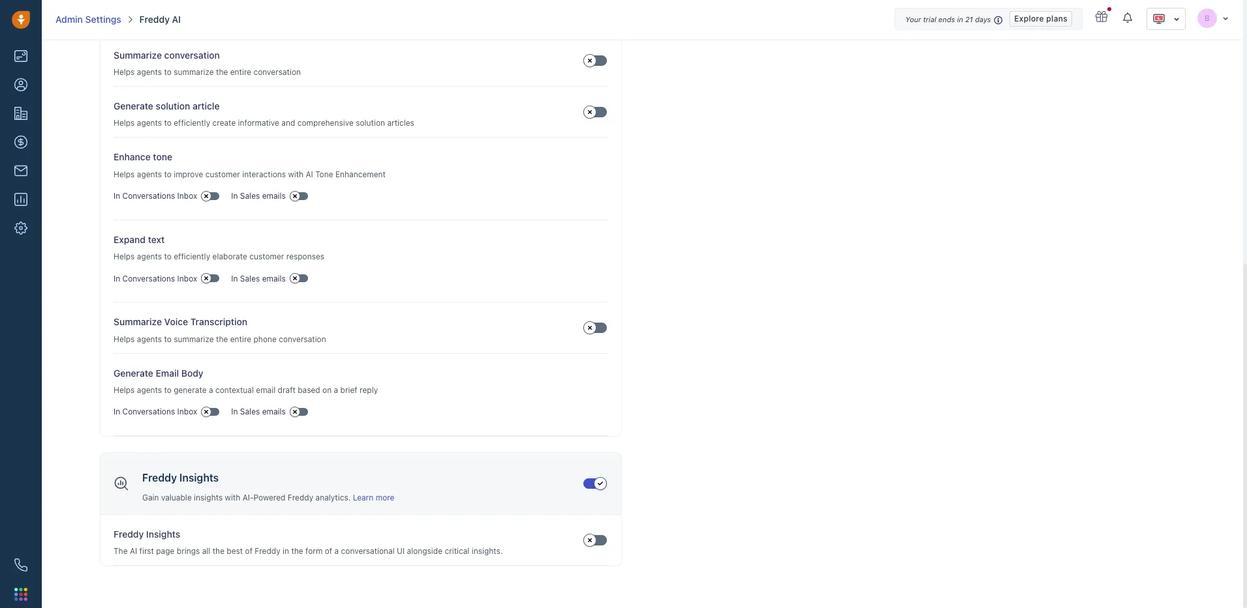 Task type: describe. For each thing, give the bounding box(es) containing it.
improve
[[174, 170, 203, 179]]

1 inbox from the top
[[177, 7, 197, 16]]

powered
[[254, 493, 286, 503]]

body
[[181, 368, 203, 379]]

the up article
[[216, 67, 228, 77]]

generate solution article
[[114, 100, 220, 112]]

admin settings
[[55, 14, 121, 25]]

to for voice
[[164, 335, 172, 344]]

conversational
[[341, 547, 395, 557]]

to for tone
[[164, 170, 172, 179]]

1 ic_arrow_down image from the left
[[1223, 14, 1229, 22]]

the
[[114, 547, 128, 557]]

days
[[975, 15, 991, 23]]

elaborate
[[212, 252, 247, 262]]

in conversations inbox for text
[[114, 274, 197, 284]]

helps for summarize conversation
[[114, 67, 135, 77]]

1 horizontal spatial solution
[[356, 118, 385, 128]]

first
[[139, 547, 154, 557]]

conversations for generate
[[122, 408, 175, 417]]

freddy up the
[[114, 529, 144, 540]]

expand
[[114, 234, 146, 245]]

more
[[376, 493, 395, 503]]

draft
[[278, 386, 296, 395]]

freshworks switcher image
[[14, 589, 27, 602]]

helps for summarize voice transcription
[[114, 335, 135, 344]]

helps agents to summarize the entire conversation
[[114, 67, 301, 77]]

summarize for summarize voice transcription
[[114, 317, 162, 328]]

missing translation "unavailable" for locale "en-us" image
[[1153, 12, 1166, 25]]

contextual
[[215, 386, 254, 395]]

trial
[[923, 15, 937, 23]]

insights for gain valuable insights with ai-powered freddy analytics.
[[179, 473, 219, 484]]

insights
[[194, 493, 223, 503]]

helps for generate solution article
[[114, 118, 135, 128]]

agents for solution
[[137, 118, 162, 128]]

to for solution
[[164, 118, 172, 128]]

in down generate email body at bottom
[[114, 408, 120, 417]]

1 conversations from the top
[[122, 7, 175, 16]]

explore plans button
[[1010, 11, 1072, 27]]

efficiently for solution
[[174, 118, 210, 128]]

valuable
[[161, 493, 192, 503]]

email
[[156, 368, 179, 379]]

in sales emails for enhance tone
[[231, 191, 286, 201]]

bell regular image
[[1123, 12, 1134, 23]]

critical
[[445, 547, 470, 557]]

transcription
[[190, 317, 247, 328]]

1 horizontal spatial in
[[957, 15, 963, 23]]

in conversations inbox for email
[[114, 408, 197, 417]]

plans
[[1047, 14, 1068, 23]]

agents for voice
[[137, 335, 162, 344]]

phone
[[254, 335, 277, 344]]

phone image
[[14, 559, 27, 572]]

ends
[[939, 15, 955, 23]]

the down transcription in the bottom of the page
[[216, 335, 228, 344]]

a right form
[[335, 547, 339, 557]]

summarize for summarize conversation
[[114, 49, 162, 60]]

helps for expand text
[[114, 252, 135, 262]]

explore
[[1015, 14, 1044, 23]]

efficiently for text
[[174, 252, 210, 262]]

informative
[[238, 118, 279, 128]]

all
[[202, 547, 210, 557]]

enhancement
[[335, 170, 386, 179]]

in down enhance
[[114, 191, 120, 201]]

freddy up gain
[[142, 473, 177, 484]]

articles
[[387, 118, 414, 128]]

in down expand on the top
[[114, 274, 120, 284]]

phone element
[[8, 553, 34, 579]]

ai-
[[243, 493, 254, 503]]

inbox for text
[[177, 274, 197, 284]]

emails for generate email body
[[262, 408, 286, 417]]

helps agents to generate a contextual email draft based on a brief reply
[[114, 386, 378, 395]]

brief
[[340, 386, 357, 395]]

learn
[[353, 493, 374, 503]]

freddy ai
[[139, 14, 181, 25]]

expand text
[[114, 234, 165, 245]]

summarize voice transcription
[[114, 317, 247, 328]]

inbox for email
[[177, 408, 197, 417]]

comprehensive
[[297, 118, 354, 128]]

ai for freddy
[[172, 14, 181, 25]]

sales for generate email body
[[240, 408, 260, 417]]

entire for summarize voice transcription
[[230, 335, 251, 344]]

a right generate
[[209, 386, 213, 395]]

agents for conversation
[[137, 67, 162, 77]]

summarize for conversation
[[174, 67, 214, 77]]

inbox for tone
[[177, 191, 197, 201]]

1 in conversations inbox from the top
[[114, 7, 197, 16]]



Task type: vqa. For each thing, say whether or not it's contained in the screenshot.
51
no



Task type: locate. For each thing, give the bounding box(es) containing it.
efficiently
[[174, 118, 210, 128], [174, 252, 210, 262]]

2 efficiently from the top
[[174, 252, 210, 262]]

in
[[957, 15, 963, 23], [283, 547, 289, 557]]

agents down generate solution article
[[137, 118, 162, 128]]

emails for expand text
[[262, 274, 286, 284]]

customer right improve
[[205, 170, 240, 179]]

to down summarize conversation
[[164, 67, 172, 77]]

0 vertical spatial ai
[[172, 14, 181, 25]]

generate for generate email body
[[114, 368, 153, 379]]

1 generate from the top
[[114, 100, 153, 112]]

1 in sales emails from the top
[[231, 191, 286, 201]]

entire for summarize conversation
[[230, 67, 251, 77]]

summarize for voice
[[174, 335, 214, 344]]

helps agents to efficiently create informative and comprehensive solution articles
[[114, 118, 414, 128]]

21
[[965, 15, 973, 23]]

in left freddy ai
[[114, 7, 120, 16]]

conversation up helps agents to summarize the entire conversation
[[164, 49, 220, 60]]

gain valuable insights with ai-powered freddy analytics. learn more
[[142, 493, 395, 503]]

inbox
[[177, 7, 197, 16], [177, 191, 197, 201], [177, 274, 197, 284], [177, 408, 197, 417]]

6 to from the top
[[164, 386, 172, 395]]

0 horizontal spatial customer
[[205, 170, 240, 179]]

0 vertical spatial with
[[288, 170, 304, 179]]

1 horizontal spatial ai
[[172, 14, 181, 25]]

0 vertical spatial generate
[[114, 100, 153, 112]]

agents down enhance tone
[[137, 170, 162, 179]]

2 vertical spatial conversation
[[279, 335, 326, 344]]

of
[[245, 547, 253, 557], [325, 547, 332, 557]]

1 vertical spatial in
[[283, 547, 289, 557]]

0 vertical spatial efficiently
[[174, 118, 210, 128]]

ai left tone
[[306, 170, 313, 179]]

in conversations inbox up summarize conversation
[[114, 7, 197, 16]]

enhance
[[114, 152, 151, 163]]

solution left articles
[[356, 118, 385, 128]]

customer right elaborate
[[249, 252, 284, 262]]

ai for the
[[130, 547, 137, 557]]

email
[[256, 386, 276, 395]]

to down tone
[[164, 170, 172, 179]]

admin settings link
[[55, 13, 121, 26]]

2 sales from the top
[[240, 274, 260, 284]]

emails
[[262, 191, 286, 201], [262, 274, 286, 284], [262, 408, 286, 417]]

2 vertical spatial emails
[[262, 408, 286, 417]]

summarize
[[114, 49, 162, 60], [114, 317, 162, 328]]

1 sales from the top
[[240, 191, 260, 201]]

in conversations inbox for tone
[[114, 191, 197, 201]]

3 emails from the top
[[262, 408, 286, 417]]

insights up insights
[[179, 473, 219, 484]]

with left ai- on the left bottom of the page
[[225, 493, 240, 503]]

text
[[148, 234, 165, 245]]

page
[[156, 547, 175, 557]]

0 horizontal spatial in
[[283, 547, 289, 557]]

freddy insights
[[142, 473, 219, 484], [114, 529, 180, 540]]

1 summarize from the top
[[174, 67, 214, 77]]

to down generate solution article
[[164, 118, 172, 128]]

helps agents to efficiently elaborate customer responses
[[114, 252, 324, 262]]

summarize down freddy ai
[[114, 49, 162, 60]]

interactions
[[242, 170, 286, 179]]

in sales emails for expand text
[[231, 274, 286, 284]]

1 vertical spatial generate
[[114, 368, 153, 379]]

2 ic_arrow_down image from the left
[[1174, 14, 1180, 24]]

form
[[306, 547, 323, 557]]

0 vertical spatial in sales emails
[[231, 191, 286, 201]]

the left form
[[291, 547, 303, 557]]

helps up generate email body at bottom
[[114, 335, 135, 344]]

summarize conversation
[[114, 49, 220, 60]]

helps down summarize conversation
[[114, 67, 135, 77]]

1 helps from the top
[[114, 67, 135, 77]]

5 to from the top
[[164, 335, 172, 344]]

1 vertical spatial conversation
[[254, 67, 301, 77]]

0 vertical spatial customer
[[205, 170, 240, 179]]

3 in conversations inbox from the top
[[114, 274, 197, 284]]

4 agents from the top
[[137, 252, 162, 262]]

generate email body
[[114, 368, 203, 379]]

in down contextual at the bottom of page
[[231, 408, 238, 417]]

freddy insights for the ai first page brings all the best of freddy in the form of a conversational ui alongside critical insights.
[[114, 529, 180, 540]]

freddy right best
[[255, 547, 280, 557]]

2 in conversations inbox from the top
[[114, 191, 197, 201]]

3 agents from the top
[[137, 170, 162, 179]]

1 vertical spatial summarize
[[174, 335, 214, 344]]

freddy
[[139, 14, 170, 25], [142, 473, 177, 484], [288, 493, 313, 503], [114, 529, 144, 540], [255, 547, 280, 557]]

in conversations inbox down improve
[[114, 191, 197, 201]]

helps for generate email body
[[114, 386, 135, 395]]

1 horizontal spatial with
[[288, 170, 304, 179]]

1 summarize from the top
[[114, 49, 162, 60]]

summarize down summarize voice transcription
[[174, 335, 214, 344]]

ai right the
[[130, 547, 137, 557]]

to down text
[[164, 252, 172, 262]]

1 horizontal spatial ic_arrow_down image
[[1223, 14, 1229, 22]]

emails down interactions
[[262, 191, 286, 201]]

a
[[209, 386, 213, 395], [334, 386, 338, 395], [335, 547, 339, 557]]

brings
[[177, 547, 200, 557]]

in sales emails down email
[[231, 408, 286, 417]]

2 in sales emails from the top
[[231, 274, 286, 284]]

1 vertical spatial with
[[225, 493, 240, 503]]

1 vertical spatial solution
[[356, 118, 385, 128]]

0 vertical spatial sales
[[240, 191, 260, 201]]

4 conversations from the top
[[122, 408, 175, 417]]

enhance tone
[[114, 152, 172, 163]]

to down voice
[[164, 335, 172, 344]]

1 vertical spatial entire
[[230, 335, 251, 344]]

1 horizontal spatial of
[[325, 547, 332, 557]]

2 horizontal spatial ai
[[306, 170, 313, 179]]

best
[[227, 547, 243, 557]]

sales down helps agents to generate a contextual email draft based on a brief reply
[[240, 408, 260, 417]]

0 vertical spatial solution
[[156, 100, 190, 112]]

conversations down text
[[122, 274, 175, 284]]

conversation
[[164, 49, 220, 60], [254, 67, 301, 77], [279, 335, 326, 344]]

in left form
[[283, 547, 289, 557]]

solution left article
[[156, 100, 190, 112]]

of right best
[[245, 547, 253, 557]]

0 vertical spatial entire
[[230, 67, 251, 77]]

sales down elaborate
[[240, 274, 260, 284]]

in left 21
[[957, 15, 963, 23]]

entire up "create"
[[230, 67, 251, 77]]

to for conversation
[[164, 67, 172, 77]]

a right on
[[334, 386, 338, 395]]

conversations
[[122, 7, 175, 16], [122, 191, 175, 201], [122, 274, 175, 284], [122, 408, 175, 417]]

sales
[[240, 191, 260, 201], [240, 274, 260, 284], [240, 408, 260, 417]]

generate
[[174, 386, 207, 395]]

3 to from the top
[[164, 170, 172, 179]]

1 horizontal spatial customer
[[249, 252, 284, 262]]

2 helps from the top
[[114, 118, 135, 128]]

in sales emails down interactions
[[231, 191, 286, 201]]

create
[[212, 118, 236, 128]]

6 helps from the top
[[114, 386, 135, 395]]

agents for email
[[137, 386, 162, 395]]

insights
[[179, 473, 219, 484], [146, 529, 180, 540]]

to for text
[[164, 252, 172, 262]]

helps up enhance
[[114, 118, 135, 128]]

2 vertical spatial sales
[[240, 408, 260, 417]]

2 generate from the top
[[114, 368, 153, 379]]

in sales emails for generate email body
[[231, 408, 286, 417]]

agents for tone
[[137, 170, 162, 179]]

with left tone
[[288, 170, 304, 179]]

freddy up summarize conversation
[[139, 14, 170, 25]]

in
[[114, 7, 120, 16], [114, 191, 120, 201], [231, 191, 238, 201], [114, 274, 120, 284], [231, 274, 238, 284], [114, 408, 120, 417], [231, 408, 238, 417]]

4 to from the top
[[164, 252, 172, 262]]

5 agents from the top
[[137, 335, 162, 344]]

0 vertical spatial emails
[[262, 191, 286, 201]]

gain
[[142, 493, 159, 503]]

helps agents to summarize the entire phone conversation
[[114, 335, 326, 344]]

article
[[193, 100, 220, 112]]

2 agents from the top
[[137, 118, 162, 128]]

of right form
[[325, 547, 332, 557]]

0 horizontal spatial ic_arrow_down image
[[1174, 14, 1180, 24]]

3 conversations from the top
[[122, 274, 175, 284]]

2 of from the left
[[325, 547, 332, 557]]

insights.
[[472, 547, 503, 557]]

0 vertical spatial summarize
[[114, 49, 162, 60]]

3 sales from the top
[[240, 408, 260, 417]]

conversations for enhance
[[122, 191, 175, 201]]

alongside
[[407, 547, 443, 557]]

2 emails from the top
[[262, 274, 286, 284]]

agents down summarize conversation
[[137, 67, 162, 77]]

generate
[[114, 100, 153, 112], [114, 368, 153, 379]]

agents
[[137, 67, 162, 77], [137, 118, 162, 128], [137, 170, 162, 179], [137, 252, 162, 262], [137, 335, 162, 344], [137, 386, 162, 395]]

summarize left voice
[[114, 317, 162, 328]]

0 vertical spatial conversation
[[164, 49, 220, 60]]

generate left email
[[114, 368, 153, 379]]

sales for expand text
[[240, 274, 260, 284]]

tone
[[315, 170, 333, 179]]

freddy right powered
[[288, 493, 313, 503]]

summarize
[[174, 67, 214, 77], [174, 335, 214, 344]]

conversations down generate email body at bottom
[[122, 408, 175, 417]]

4 helps from the top
[[114, 252, 135, 262]]

tone
[[153, 152, 172, 163]]

agents down generate email body at bottom
[[137, 386, 162, 395]]

inbox down generate
[[177, 408, 197, 417]]

freddy insights up first
[[114, 529, 180, 540]]

1 vertical spatial efficiently
[[174, 252, 210, 262]]

0 horizontal spatial of
[[245, 547, 253, 557]]

1 of from the left
[[245, 547, 253, 557]]

2 vertical spatial in sales emails
[[231, 408, 286, 417]]

agents for text
[[137, 252, 162, 262]]

conversation up 'and'
[[254, 67, 301, 77]]

insights for the ai first page brings all the best of freddy in the form of a conversational ui alongside critical insights.
[[146, 529, 180, 540]]

your
[[906, 15, 921, 23]]

generate up enhance
[[114, 100, 153, 112]]

1 entire from the top
[[230, 67, 251, 77]]

emails down helps agents to efficiently elaborate customer responses
[[262, 274, 286, 284]]

1 vertical spatial in sales emails
[[231, 274, 286, 284]]

2 conversations from the top
[[122, 191, 175, 201]]

on
[[323, 386, 332, 395]]

0 vertical spatial freddy insights
[[142, 473, 219, 484]]

insights up page
[[146, 529, 180, 540]]

in down elaborate
[[231, 274, 238, 284]]

solution
[[156, 100, 190, 112], [356, 118, 385, 128]]

6 agents from the top
[[137, 386, 162, 395]]

generate for generate solution article
[[114, 100, 153, 112]]

helps down generate email body at bottom
[[114, 386, 135, 395]]

the
[[216, 67, 228, 77], [216, 335, 228, 344], [213, 547, 225, 557], [291, 547, 303, 557]]

0 horizontal spatial solution
[[156, 100, 190, 112]]

conversations down enhance tone
[[122, 191, 175, 201]]

conversation right phone
[[279, 335, 326, 344]]

your trial ends in 21 days
[[906, 15, 991, 23]]

emails down email
[[262, 408, 286, 417]]

3 in sales emails from the top
[[231, 408, 286, 417]]

2 summarize from the top
[[174, 335, 214, 344]]

ai
[[172, 14, 181, 25], [306, 170, 313, 179], [130, 547, 137, 557]]

summarize down summarize conversation
[[174, 67, 214, 77]]

2 inbox from the top
[[177, 191, 197, 201]]

inbox up summarize conversation
[[177, 7, 197, 16]]

0 vertical spatial insights
[[179, 473, 219, 484]]

freddy insights for gain valuable insights with ai-powered freddy analytics.
[[142, 473, 219, 484]]

to
[[164, 67, 172, 77], [164, 118, 172, 128], [164, 170, 172, 179], [164, 252, 172, 262], [164, 335, 172, 344], [164, 386, 172, 395]]

the ai first page brings all the best of freddy in the form of a conversational ui alongside critical insights.
[[114, 547, 503, 557]]

0 horizontal spatial with
[[225, 493, 240, 503]]

the right all
[[213, 547, 225, 557]]

voice
[[164, 317, 188, 328]]

1 vertical spatial summarize
[[114, 317, 162, 328]]

1 emails from the top
[[262, 191, 286, 201]]

image image
[[114, 476, 129, 492]]

4 inbox from the top
[[177, 408, 197, 417]]

reply
[[360, 386, 378, 395]]

3 helps from the top
[[114, 170, 135, 179]]

0 vertical spatial summarize
[[174, 67, 214, 77]]

0 horizontal spatial ai
[[130, 547, 137, 557]]

1 vertical spatial emails
[[262, 274, 286, 284]]

ui
[[397, 547, 405, 557]]

helps agents to improve customer interactions with ai tone enhancement
[[114, 170, 386, 179]]

to down email
[[164, 386, 172, 395]]

in sales emails
[[231, 191, 286, 201], [231, 274, 286, 284], [231, 408, 286, 417]]

admin
[[55, 14, 83, 25]]

ic_arrow_down image
[[1223, 14, 1229, 22], [1174, 14, 1180, 24]]

5 helps from the top
[[114, 335, 135, 344]]

freddy insights up valuable
[[142, 473, 219, 484]]

in conversations inbox down text
[[114, 274, 197, 284]]

in conversations inbox down generate email body at bottom
[[114, 408, 197, 417]]

learn more link
[[353, 493, 395, 503]]

in down 'helps agents to improve customer interactions with ai tone enhancement'
[[231, 191, 238, 201]]

responses
[[286, 252, 324, 262]]

helps down enhance
[[114, 170, 135, 179]]

and
[[282, 118, 295, 128]]

2 entire from the top
[[230, 335, 251, 344]]

inbox down improve
[[177, 191, 197, 201]]

settings
[[85, 14, 121, 25]]

4 in conversations inbox from the top
[[114, 408, 197, 417]]

2 vertical spatial ai
[[130, 547, 137, 557]]

helps for enhance tone
[[114, 170, 135, 179]]

entire
[[230, 67, 251, 77], [230, 335, 251, 344]]

in sales emails down elaborate
[[231, 274, 286, 284]]

customer
[[205, 170, 240, 179], [249, 252, 284, 262]]

1 to from the top
[[164, 67, 172, 77]]

3 inbox from the top
[[177, 274, 197, 284]]

sales for enhance tone
[[240, 191, 260, 201]]

2 summarize from the top
[[114, 317, 162, 328]]

to for email
[[164, 386, 172, 395]]

entire left phone
[[230, 335, 251, 344]]

ic_info_icon image
[[994, 14, 1003, 25]]

0 vertical spatial in
[[957, 15, 963, 23]]

in conversations inbox
[[114, 7, 197, 16], [114, 191, 197, 201], [114, 274, 197, 284], [114, 408, 197, 417]]

1 vertical spatial freddy insights
[[114, 529, 180, 540]]

agents down text
[[137, 252, 162, 262]]

1 vertical spatial sales
[[240, 274, 260, 284]]

with
[[288, 170, 304, 179], [225, 493, 240, 503]]

2 to from the top
[[164, 118, 172, 128]]

1 vertical spatial customer
[[249, 252, 284, 262]]

sales down 'helps agents to improve customer interactions with ai tone enhancement'
[[240, 191, 260, 201]]

efficiently left elaborate
[[174, 252, 210, 262]]

ai up summarize conversation
[[172, 14, 181, 25]]

1 vertical spatial insights
[[146, 529, 180, 540]]

emails for enhance tone
[[262, 191, 286, 201]]

based
[[298, 386, 320, 395]]

1 efficiently from the top
[[174, 118, 210, 128]]

1 agents from the top
[[137, 67, 162, 77]]

efficiently down article
[[174, 118, 210, 128]]

analytics.
[[316, 493, 351, 503]]

agents up generate email body at bottom
[[137, 335, 162, 344]]

1 vertical spatial ai
[[306, 170, 313, 179]]

inbox down helps agents to efficiently elaborate customer responses
[[177, 274, 197, 284]]

conversations right the settings
[[122, 7, 175, 16]]

explore plans
[[1015, 14, 1068, 23]]

helps down expand on the top
[[114, 252, 135, 262]]

conversations for expand
[[122, 274, 175, 284]]



